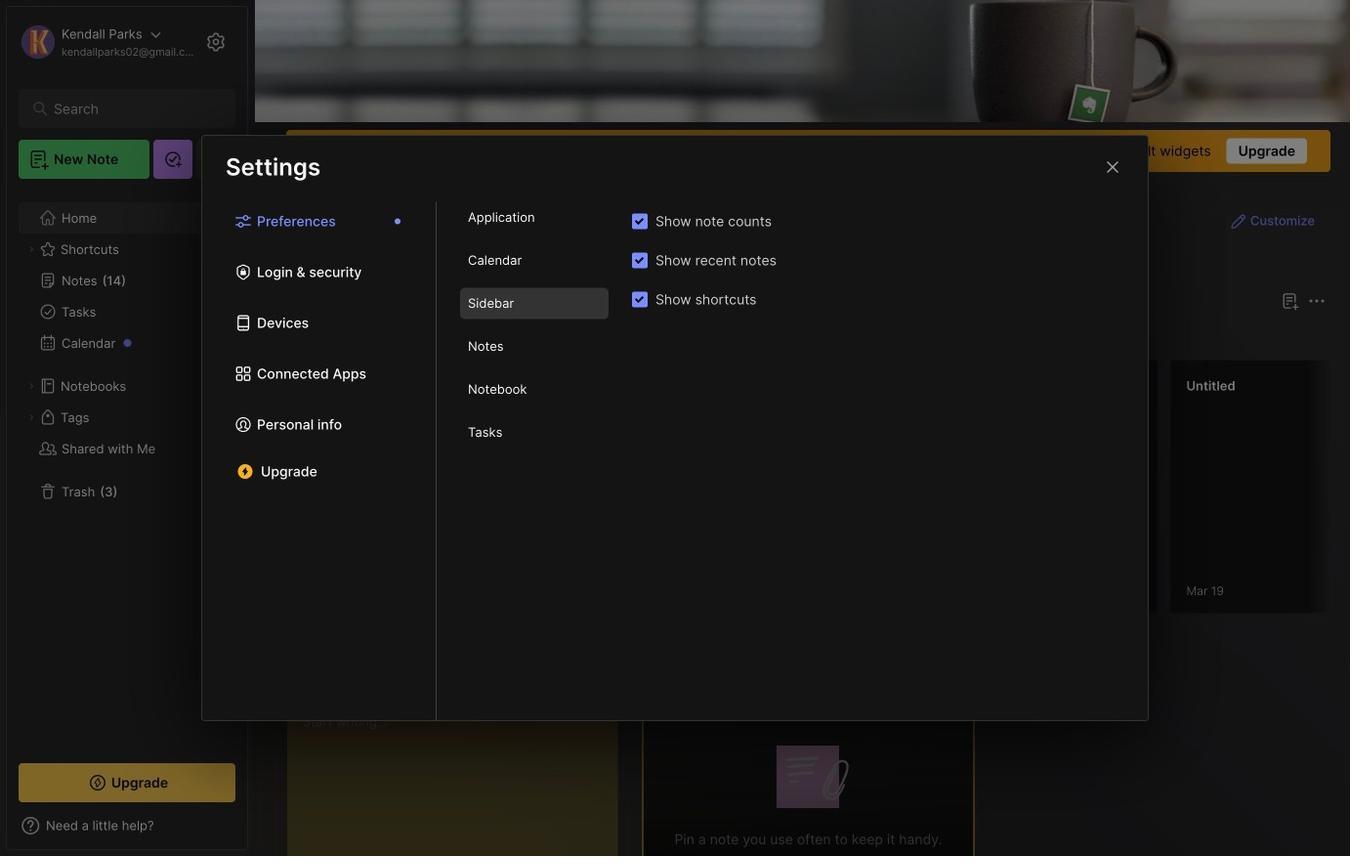 Task type: locate. For each thing, give the bounding box(es) containing it.
1 tab list from the left
[[202, 202, 437, 720]]

None checkbox
[[632, 214, 648, 229], [632, 253, 648, 268], [632, 292, 648, 307], [632, 214, 648, 229], [632, 253, 648, 268], [632, 292, 648, 307]]

tab list
[[202, 202, 437, 720], [437, 202, 632, 720]]

main element
[[0, 0, 254, 856]]

tree
[[7, 191, 247, 746]]

tab
[[460, 202, 609, 233], [460, 245, 609, 276], [460, 288, 609, 319], [646, 325, 704, 348], [460, 331, 609, 362], [460, 374, 609, 405], [460, 417, 609, 448]]

row group
[[643, 360, 1351, 626]]

None search field
[[54, 97, 210, 120]]

Search text field
[[54, 100, 210, 118]]



Task type: vqa. For each thing, say whether or not it's contained in the screenshot.
More
no



Task type: describe. For each thing, give the bounding box(es) containing it.
Start writing… text field
[[303, 697, 617, 856]]

2 tab list from the left
[[437, 202, 632, 720]]

none search field inside main "element"
[[54, 97, 210, 120]]

tree inside main "element"
[[7, 191, 247, 746]]

settings image
[[204, 30, 228, 54]]

expand notebooks image
[[25, 380, 37, 392]]

close image
[[1102, 155, 1125, 179]]

expand tags image
[[25, 412, 37, 423]]



